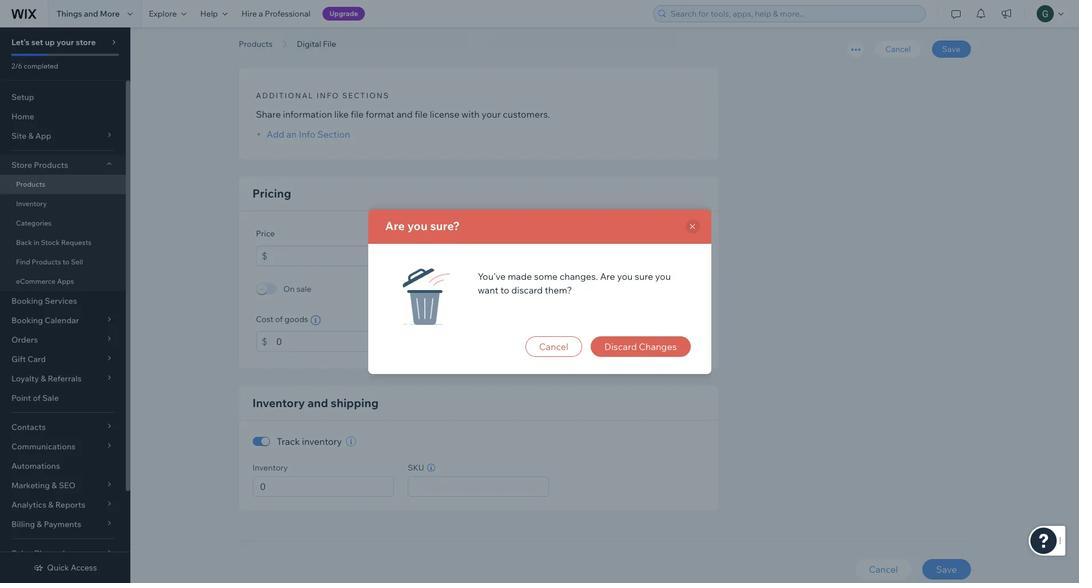 Task type: vqa. For each thing, say whether or not it's contained in the screenshot.
Access
yes



Task type: describe. For each thing, give the bounding box(es) containing it.
sections
[[342, 91, 390, 100]]

find products to sell link
[[0, 253, 126, 272]]

upgrade
[[329, 9, 358, 18]]

them?
[[545, 285, 572, 296]]

1 file from the left
[[351, 109, 364, 120]]

changes
[[639, 341, 677, 353]]

%
[[685, 336, 692, 348]]

professional
[[265, 9, 311, 19]]

sure?
[[430, 219, 460, 233]]

discard changes
[[604, 341, 677, 353]]

discard
[[511, 285, 543, 296]]

back
[[16, 238, 32, 247]]

1 vertical spatial cancel
[[539, 341, 568, 353]]

inventory inside sidebar element
[[16, 200, 47, 208]]

profit
[[410, 315, 431, 325]]

ecommerce apps
[[16, 277, 74, 286]]

inventory link
[[0, 194, 126, 214]]

pricing
[[252, 186, 291, 201]]

in
[[34, 238, 39, 247]]

1 vertical spatial products link
[[0, 175, 126, 194]]

hire a professional link
[[235, 0, 317, 27]]

booking
[[11, 296, 43, 307]]

add
[[267, 129, 284, 140]]

more
[[100, 9, 120, 19]]

home
[[11, 112, 34, 122]]

products inside popup button
[[34, 160, 68, 170]]

1 vertical spatial cancel button
[[525, 337, 582, 357]]

back in stock requests link
[[0, 233, 126, 253]]

sku
[[408, 463, 424, 474]]

on
[[283, 284, 295, 295]]

customers.
[[503, 109, 550, 120]]

0 vertical spatial cancel button
[[875, 41, 921, 58]]

1 vertical spatial save button
[[923, 560, 971, 581]]

products link inside form
[[233, 38, 278, 50]]

info tooltip image for profit
[[433, 316, 443, 326]]

apps
[[57, 277, 74, 286]]

point of sale
[[11, 393, 59, 404]]

of for goods
[[275, 315, 283, 325]]

an
[[286, 129, 297, 140]]

let's
[[11, 37, 29, 47]]

upgrade button
[[323, 7, 365, 21]]

save for the topmost save button
[[942, 44, 961, 54]]

2 file from the left
[[415, 109, 428, 120]]

2 $ from the top
[[262, 336, 267, 348]]

categories link
[[0, 214, 126, 233]]

things
[[57, 9, 82, 19]]

2 vertical spatial inventory
[[252, 463, 288, 474]]

setup
[[11, 92, 34, 102]]

ecommerce apps link
[[0, 272, 126, 292]]

license
[[430, 109, 459, 120]]

discard
[[604, 341, 637, 353]]

goods
[[285, 315, 308, 325]]

inventory and shipping
[[252, 396, 379, 411]]

quick access button
[[33, 563, 97, 574]]

cost
[[256, 315, 273, 325]]

want
[[478, 285, 499, 296]]

and for shipping
[[308, 396, 328, 411]]

save for the bottom save button
[[936, 565, 957, 576]]

back in stock requests
[[16, 238, 92, 247]]

categories
[[16, 219, 52, 228]]

format
[[366, 109, 394, 120]]

0 horizontal spatial you
[[407, 219, 428, 233]]

0 vertical spatial save button
[[932, 41, 971, 58]]

on sale
[[283, 284, 311, 295]]

made
[[508, 271, 532, 282]]

booking services
[[11, 296, 77, 307]]

are inside you've made some changes. are you sure you want to discard them?
[[600, 271, 615, 282]]

things and more
[[57, 9, 120, 19]]

1 horizontal spatial your
[[482, 109, 501, 120]]

info
[[299, 129, 315, 140]]

explore
[[149, 9, 177, 19]]

products up ecommerce apps
[[32, 258, 61, 267]]

store
[[11, 160, 32, 170]]

point
[[11, 393, 31, 404]]

inventory
[[302, 436, 342, 448]]

Search for tools, apps, help & more... field
[[667, 6, 922, 22]]

stock
[[41, 238, 60, 247]]

completed
[[24, 62, 58, 70]]

help
[[200, 9, 218, 19]]

services
[[45, 296, 77, 307]]

sale
[[297, 284, 311, 295]]

like
[[334, 109, 349, 120]]

ecommerce
[[16, 277, 55, 286]]

to inside you've made some changes. are you sure you want to discard them?
[[501, 285, 509, 296]]

cost of goods
[[256, 315, 308, 325]]

1 horizontal spatial you
[[617, 271, 633, 282]]

add an info section link
[[256, 129, 350, 140]]

track inventory
[[277, 436, 342, 448]]



Task type: locate. For each thing, give the bounding box(es) containing it.
shipping
[[331, 396, 379, 411]]

changes.
[[560, 271, 598, 282]]

1 horizontal spatial info tooltip image
[[433, 316, 443, 326]]

0 horizontal spatial are
[[385, 219, 405, 233]]

share
[[256, 109, 281, 120]]

1 vertical spatial inventory
[[252, 396, 305, 411]]

section
[[317, 129, 350, 140]]

1 vertical spatial of
[[33, 393, 41, 404]]

with
[[462, 109, 480, 120]]

share information like file format and file license with your customers.
[[256, 109, 550, 120]]

0 vertical spatial inventory
[[16, 200, 47, 208]]

sell
[[71, 258, 83, 267]]

2 horizontal spatial and
[[397, 109, 413, 120]]

of inside the point of sale "link"
[[33, 393, 41, 404]]

and for more
[[84, 9, 98, 19]]

0 vertical spatial cancel
[[885, 44, 911, 54]]

additional
[[256, 91, 314, 100]]

$ down cost
[[262, 336, 267, 348]]

0 horizontal spatial and
[[84, 9, 98, 19]]

form
[[130, 0, 1079, 584]]

info
[[317, 91, 339, 100]]

cancel for cancel button to the bottom
[[869, 565, 898, 576]]

1 horizontal spatial are
[[600, 271, 615, 282]]

you've
[[478, 271, 506, 282]]

home link
[[0, 107, 126, 126]]

of for sale
[[33, 393, 41, 404]]

0 vertical spatial and
[[84, 9, 98, 19]]

set
[[31, 37, 43, 47]]

requests
[[61, 238, 92, 247]]

1 vertical spatial your
[[482, 109, 501, 120]]

1 info tooltip image from the left
[[310, 316, 321, 326]]

help button
[[193, 0, 235, 27]]

your inside sidebar element
[[57, 37, 74, 47]]

inventory up track
[[252, 396, 305, 411]]

0 vertical spatial $
[[262, 251, 267, 262]]

None text field
[[276, 332, 393, 352]]

0 vertical spatial of
[[275, 315, 283, 325]]

additional info sections
[[256, 91, 390, 100]]

to left 'sell'
[[63, 258, 69, 267]]

0 vertical spatial to
[[63, 258, 69, 267]]

cancel
[[885, 44, 911, 54], [539, 341, 568, 353], [869, 565, 898, 576]]

products right store
[[34, 160, 68, 170]]

0 vertical spatial save
[[942, 44, 961, 54]]

2 info tooltip image from the left
[[433, 316, 443, 326]]

price
[[256, 229, 275, 239]]

store products
[[11, 160, 68, 170]]

None text field
[[276, 246, 393, 267], [430, 332, 547, 352], [564, 332, 679, 352], [276, 246, 393, 267], [430, 332, 547, 352], [564, 332, 679, 352]]

setup link
[[0, 88, 126, 107]]

0 vertical spatial your
[[57, 37, 74, 47]]

1 vertical spatial $
[[262, 336, 267, 348]]

1 horizontal spatial of
[[275, 315, 283, 325]]

save
[[942, 44, 961, 54], [936, 565, 957, 576]]

info tooltip image for cost of goods
[[310, 316, 321, 326]]

1 vertical spatial to
[[501, 285, 509, 296]]

you've made some changes. are you sure you want to discard them?
[[478, 271, 671, 296]]

a
[[259, 9, 263, 19]]

none text field inside form
[[276, 332, 393, 352]]

and left shipping
[[308, 396, 328, 411]]

1 horizontal spatial to
[[501, 285, 509, 296]]

discard changes button
[[591, 337, 691, 357]]

None field
[[412, 478, 545, 497]]

you left sure?
[[407, 219, 428, 233]]

and left the more
[[84, 9, 98, 19]]

are left sure?
[[385, 219, 405, 233]]

digital
[[297, 39, 321, 49]]

you right sure
[[655, 271, 671, 282]]

store
[[76, 37, 96, 47]]

up
[[45, 37, 55, 47]]

information
[[283, 109, 332, 120]]

1 horizontal spatial file
[[415, 109, 428, 120]]

cancel for cancel button to the top
[[885, 44, 911, 54]]

2/6 completed
[[11, 62, 58, 70]]

products link
[[233, 38, 278, 50], [0, 175, 126, 194]]

2 vertical spatial cancel button
[[855, 560, 912, 581]]

info tooltip image right profit
[[433, 316, 443, 326]]

add an info section
[[265, 129, 350, 140]]

1 vertical spatial save
[[936, 565, 957, 576]]

inventory
[[16, 200, 47, 208], [252, 396, 305, 411], [252, 463, 288, 474]]

0 horizontal spatial to
[[63, 258, 69, 267]]

inventory down track
[[252, 463, 288, 474]]

2 vertical spatial and
[[308, 396, 328, 411]]

0 vertical spatial products link
[[233, 38, 278, 50]]

you left sure
[[617, 271, 633, 282]]

0 vertical spatial are
[[385, 219, 405, 233]]

1 horizontal spatial and
[[308, 396, 328, 411]]

0 horizontal spatial file
[[351, 109, 364, 120]]

point of sale link
[[0, 389, 126, 408]]

hire a professional
[[241, 9, 311, 19]]

form containing pricing
[[130, 0, 1079, 584]]

sidebar element
[[0, 27, 130, 584]]

to right want
[[501, 285, 509, 296]]

2/6
[[11, 62, 22, 70]]

and right format
[[397, 109, 413, 120]]

are
[[385, 219, 405, 233], [600, 271, 615, 282]]

file
[[351, 109, 364, 120], [415, 109, 428, 120]]

sale
[[42, 393, 59, 404]]

find
[[16, 258, 30, 267]]

file right like
[[351, 109, 364, 120]]

access
[[71, 563, 97, 574]]

cancel button
[[875, 41, 921, 58], [525, 337, 582, 357], [855, 560, 912, 581]]

products down a
[[239, 39, 273, 49]]

save button
[[932, 41, 971, 58], [923, 560, 971, 581]]

of right cost
[[275, 315, 283, 325]]

digital file
[[297, 39, 336, 49]]

products link down 'store products'
[[0, 175, 126, 194]]

of left the 'sale'
[[33, 393, 41, 404]]

0 horizontal spatial your
[[57, 37, 74, 47]]

automations
[[11, 462, 60, 472]]

inventory up categories
[[16, 200, 47, 208]]

let's set up your store
[[11, 37, 96, 47]]

your right up
[[57, 37, 74, 47]]

$ down price
[[262, 251, 267, 262]]

products link down a
[[233, 38, 278, 50]]

0 horizontal spatial products link
[[0, 175, 126, 194]]

quick access
[[47, 563, 97, 574]]

1 vertical spatial and
[[397, 109, 413, 120]]

quick
[[47, 563, 69, 574]]

are right changes.
[[600, 271, 615, 282]]

0 number field
[[256, 478, 390, 497]]

1 horizontal spatial products link
[[233, 38, 278, 50]]

2 vertical spatial cancel
[[869, 565, 898, 576]]

file left license
[[415, 109, 428, 120]]

0 horizontal spatial of
[[33, 393, 41, 404]]

sure
[[635, 271, 653, 282]]

0 horizontal spatial info tooltip image
[[310, 316, 321, 326]]

products down store
[[16, 180, 45, 189]]

info tooltip image right goods
[[310, 316, 321, 326]]

to inside sidebar element
[[63, 258, 69, 267]]

store products button
[[0, 156, 126, 175]]

booking services link
[[0, 292, 126, 311]]

2 horizontal spatial you
[[655, 271, 671, 282]]

you
[[407, 219, 428, 233], [617, 271, 633, 282], [655, 271, 671, 282]]

find products to sell
[[16, 258, 83, 267]]

your
[[57, 37, 74, 47], [482, 109, 501, 120]]

automations link
[[0, 457, 126, 476]]

some
[[534, 271, 558, 282]]

1 $ from the top
[[262, 251, 267, 262]]

info tooltip image
[[310, 316, 321, 326], [433, 316, 443, 326]]

1 vertical spatial are
[[600, 271, 615, 282]]

your right "with"
[[482, 109, 501, 120]]

and
[[84, 9, 98, 19], [397, 109, 413, 120], [308, 396, 328, 411]]



